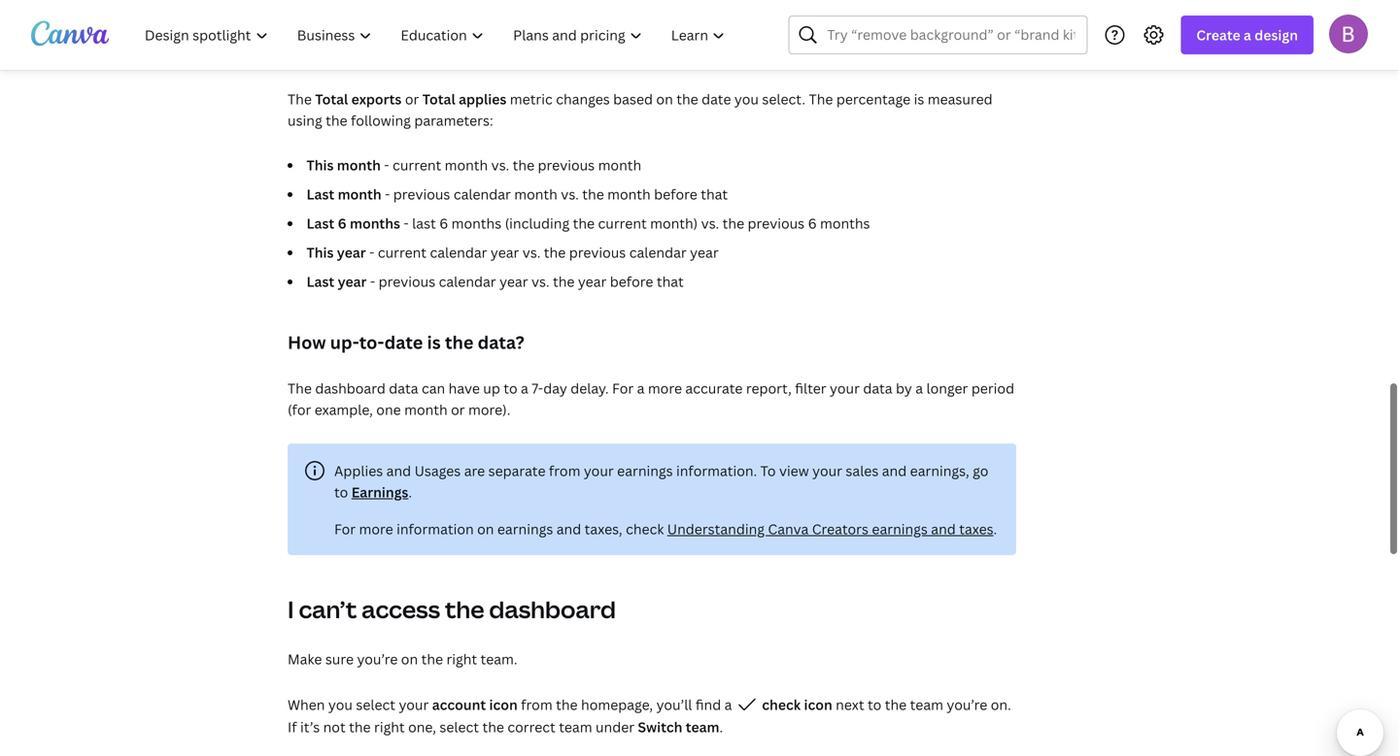 Task type: describe. For each thing, give the bounding box(es) containing it.
sure
[[325, 650, 354, 669]]

can
[[422, 379, 445, 398]]

check icon
[[759, 696, 832, 715]]

access
[[362, 594, 440, 626]]

1 6 from the left
[[338, 214, 347, 233]]

this month - current month vs. the previous month
[[307, 156, 641, 174]]

i
[[288, 594, 294, 626]]

information
[[397, 520, 474, 539]]

to inside next to the team you're on. if it's not the right one, select the correct team under
[[868, 696, 882, 715]]

the right using
[[326, 111, 347, 130]]

taxes,
[[585, 520, 622, 539]]

this for this month - current month vs. the previous month
[[307, 156, 334, 174]]

top level navigation element
[[132, 16, 742, 54]]

0 horizontal spatial you
[[328, 696, 353, 715]]

from inside applies and usages are separate from your earnings information. to view your sales and earnings, go to
[[549, 462, 580, 480]]

to inside the dashboard data can have up to a 7-day delay. for a more accurate report, filter your data by a longer period (for example, one month or more).
[[504, 379, 517, 398]]

2 total from the left
[[422, 90, 455, 108]]

- for this year
[[369, 243, 374, 262]]

earnings,
[[910, 462, 969, 480]]

filter
[[795, 379, 826, 398]]

calendar for - previous calendar month vs. the month before that
[[454, 185, 511, 204]]

1 vertical spatial .
[[993, 520, 997, 539]]

understanding canva creators earnings and taxes link
[[667, 520, 993, 539]]

on for you're
[[401, 650, 418, 669]]

measured
[[928, 90, 993, 108]]

based
[[613, 90, 653, 108]]

changes
[[556, 90, 610, 108]]

right inside next to the team you're on. if it's not the right one, select the correct team under
[[374, 719, 405, 737]]

create a design button
[[1181, 16, 1314, 54]]

last for last month - previous calendar month vs. the month before that
[[307, 185, 334, 204]]

0 horizontal spatial is
[[427, 331, 441, 355]]

before for year
[[610, 273, 653, 291]]

next to the team you're on. if it's not the right one, select the correct team under
[[288, 696, 1011, 737]]

earnings .
[[351, 483, 412, 502]]

report,
[[746, 379, 792, 398]]

to
[[760, 462, 776, 480]]

exports
[[351, 90, 402, 108]]

creators
[[812, 520, 869, 539]]

last
[[412, 214, 436, 233]]

to-
[[359, 331, 384, 355]]

can't
[[299, 594, 357, 626]]

your up taxes,
[[584, 462, 614, 480]]

next
[[836, 696, 864, 715]]

are
[[464, 462, 485, 480]]

period
[[971, 379, 1014, 398]]

metric
[[510, 90, 553, 108]]

make
[[288, 650, 322, 669]]

how up-to-date is the data?
[[288, 331, 524, 355]]

or inside the dashboard data can have up to a 7-day delay. for a more accurate report, filter your data by a longer period (for example, one month or more).
[[451, 401, 465, 419]]

- for last month
[[385, 185, 390, 204]]

if
[[288, 719, 297, 737]]

the left data?
[[445, 331, 474, 355]]

0 vertical spatial select
[[356, 696, 395, 715]]

go
[[973, 462, 988, 480]]

i can't access the dashboard
[[288, 594, 616, 626]]

3 6 from the left
[[808, 214, 817, 233]]

0 vertical spatial or
[[405, 90, 419, 108]]

and left taxes in the bottom right of the page
[[931, 520, 956, 539]]

parameters:
[[414, 111, 493, 130]]

create a design
[[1196, 26, 1298, 44]]

- for this month
[[384, 156, 389, 174]]

the left homepage,
[[556, 696, 578, 715]]

month)
[[650, 214, 698, 233]]

the down the (including
[[544, 243, 566, 262]]

3 months from the left
[[820, 214, 870, 233]]

last 6 months - last 6 months (including the current month) vs. the previous 6 months
[[307, 214, 870, 233]]

that for - previous calendar month vs. the month before that
[[701, 185, 728, 204]]

understanding
[[667, 520, 765, 539]]

find
[[695, 696, 721, 715]]

data?
[[478, 331, 524, 355]]

you're inside next to the team you're on. if it's not the right one, select the correct team under
[[947, 696, 987, 715]]

last year - previous calendar year vs. the year before that
[[307, 273, 684, 291]]

switch
[[638, 719, 682, 737]]

0 horizontal spatial .
[[408, 483, 412, 502]]

homepage,
[[581, 696, 653, 715]]

2 6 from the left
[[439, 214, 448, 233]]

your up "one,"
[[399, 696, 429, 715]]

earnings inside applies and usages are separate from your earnings information. to view your sales and earnings, go to
[[617, 462, 673, 480]]

up-
[[330, 331, 359, 355]]

to inside applies and usages are separate from your earnings information. to view your sales and earnings, go to
[[334, 483, 348, 502]]

2 horizontal spatial team
[[910, 696, 943, 715]]

switch team .
[[638, 719, 723, 737]]

by
[[896, 379, 912, 398]]

applies
[[459, 90, 507, 108]]

under
[[596, 719, 635, 737]]

the inside metric changes based on the date you select. the percentage is measured using the following parameters:
[[809, 90, 833, 108]]

design
[[1255, 26, 1298, 44]]

team.
[[481, 650, 517, 669]]

one,
[[408, 719, 436, 737]]

view
[[779, 462, 809, 480]]

usages
[[414, 462, 461, 480]]

last for last year - previous calendar year vs. the year before that
[[307, 273, 334, 291]]

the for the total exports or total applies
[[288, 90, 312, 108]]

(including
[[505, 214, 570, 233]]

this year - current calendar year vs. the previous calendar year
[[307, 243, 719, 262]]

1 vertical spatial check
[[762, 696, 801, 715]]

the right "next"
[[885, 696, 907, 715]]

vs. for previous
[[523, 243, 541, 262]]

the up team.
[[445, 594, 484, 626]]

the down this year - current calendar year vs. the previous calendar year
[[553, 273, 575, 291]]

earnings link
[[351, 483, 408, 502]]

using
[[288, 111, 322, 130]]

that for - previous calendar year vs. the year before that
[[657, 273, 684, 291]]

percentage
[[836, 90, 911, 108]]

1 horizontal spatial .
[[719, 719, 723, 737]]

day
[[543, 379, 567, 398]]

last month - previous calendar month vs. the month before that
[[307, 185, 728, 204]]

2 data from the left
[[863, 379, 892, 398]]

example,
[[315, 401, 373, 419]]

2 horizontal spatial earnings
[[872, 520, 928, 539]]

0 horizontal spatial team
[[559, 719, 592, 737]]



Task type: locate. For each thing, give the bounding box(es) containing it.
separate
[[488, 462, 546, 480]]

1 vertical spatial more
[[359, 520, 393, 539]]

on for based
[[656, 90, 673, 108]]

for
[[612, 379, 634, 398], [334, 520, 356, 539]]

is up can at the left of the page
[[427, 331, 441, 355]]

0 horizontal spatial earnings
[[497, 520, 553, 539]]

this up how
[[307, 243, 334, 262]]

the dashboard data can have up to a 7-day delay. for a more accurate report, filter your data by a longer period (for example, one month or more).
[[288, 379, 1014, 419]]

you'll
[[656, 696, 692, 715]]

dashboard inside the dashboard data can have up to a 7-day delay. for a more accurate report, filter your data by a longer period (for example, one month or more).
[[315, 379, 386, 398]]

applies
[[334, 462, 383, 480]]

you're
[[357, 650, 398, 669], [947, 696, 987, 715]]

select down make sure you're on the right team. at the left of the page
[[356, 696, 395, 715]]

1 horizontal spatial or
[[451, 401, 465, 419]]

6
[[338, 214, 347, 233], [439, 214, 448, 233], [808, 214, 817, 233]]

3 last from the top
[[307, 273, 334, 291]]

1 months from the left
[[350, 214, 400, 233]]

year
[[337, 243, 366, 262], [491, 243, 519, 262], [690, 243, 719, 262], [338, 273, 367, 291], [499, 273, 528, 291], [578, 273, 607, 291]]

applies and usages are separate from your earnings information. to view your sales and earnings, go to
[[334, 462, 988, 502]]

on.
[[991, 696, 1011, 715]]

0 vertical spatial you're
[[357, 650, 398, 669]]

0 horizontal spatial on
[[401, 650, 418, 669]]

1 icon from the left
[[489, 696, 518, 715]]

2 vertical spatial last
[[307, 273, 334, 291]]

calendar for - current calendar year vs. the previous calendar year
[[430, 243, 487, 262]]

on
[[656, 90, 673, 108], [477, 520, 494, 539], [401, 650, 418, 669]]

0 vertical spatial right
[[446, 650, 477, 669]]

the up (for
[[288, 379, 312, 398]]

0 horizontal spatial to
[[334, 483, 348, 502]]

0 horizontal spatial dashboard
[[315, 379, 386, 398]]

1 horizontal spatial that
[[701, 185, 728, 204]]

0 vertical spatial on
[[656, 90, 673, 108]]

months
[[350, 214, 400, 233], [451, 214, 502, 233], [820, 214, 870, 233]]

the inside the dashboard data can have up to a 7-day delay. for a more accurate report, filter your data by a longer period (for example, one month or more).
[[288, 379, 312, 398]]

total up parameters:
[[422, 90, 455, 108]]

correct
[[508, 719, 556, 737]]

more left accurate
[[648, 379, 682, 398]]

calendar down this year - current calendar year vs. the previous calendar year
[[439, 273, 496, 291]]

0 vertical spatial check
[[626, 520, 664, 539]]

date inside metric changes based on the date you select. the percentage is measured using the following parameters:
[[702, 90, 731, 108]]

the right select.
[[809, 90, 833, 108]]

before down 'month)'
[[610, 273, 653, 291]]

check right taxes,
[[626, 520, 664, 539]]

total up using
[[315, 90, 348, 108]]

vs. up last month - previous calendar month vs. the month before that
[[491, 156, 509, 174]]

1 horizontal spatial select
[[440, 719, 479, 737]]

0 vertical spatial from
[[549, 462, 580, 480]]

1 horizontal spatial more
[[648, 379, 682, 398]]

the
[[288, 90, 312, 108], [809, 90, 833, 108], [288, 379, 312, 398]]

0 horizontal spatial you're
[[357, 650, 398, 669]]

accurate
[[685, 379, 743, 398]]

vs.
[[491, 156, 509, 174], [561, 185, 579, 204], [701, 214, 719, 233], [523, 243, 541, 262], [531, 273, 549, 291]]

for right delay. at the bottom of page
[[612, 379, 634, 398]]

calendar
[[454, 185, 511, 204], [430, 243, 487, 262], [629, 243, 687, 262], [439, 273, 496, 291]]

1 horizontal spatial data
[[863, 379, 892, 398]]

and right 'sales'
[[882, 462, 907, 480]]

0 horizontal spatial data
[[389, 379, 418, 398]]

1 this from the top
[[307, 156, 334, 174]]

dashboard
[[315, 379, 386, 398], [489, 594, 616, 626]]

your inside the dashboard data can have up to a 7-day delay. for a more accurate report, filter your data by a longer period (for example, one month or more).
[[830, 379, 860, 398]]

1 vertical spatial select
[[440, 719, 479, 737]]

1 horizontal spatial you're
[[947, 696, 987, 715]]

not
[[323, 719, 346, 737]]

0 vertical spatial .
[[408, 483, 412, 502]]

0 vertical spatial that
[[701, 185, 728, 204]]

a right delay. at the bottom of page
[[637, 379, 645, 398]]

1 horizontal spatial you
[[734, 90, 759, 108]]

1 vertical spatial date
[[384, 331, 423, 355]]

is
[[914, 90, 924, 108], [427, 331, 441, 355]]

vs. for month
[[561, 185, 579, 204]]

1 vertical spatial right
[[374, 719, 405, 737]]

1 horizontal spatial for
[[612, 379, 634, 398]]

0 vertical spatial you
[[734, 90, 759, 108]]

current for - current calendar year vs. the previous calendar year
[[378, 243, 427, 262]]

a right find
[[724, 696, 732, 715]]

icon up the correct
[[489, 696, 518, 715]]

1 total from the left
[[315, 90, 348, 108]]

for inside the dashboard data can have up to a 7-day delay. for a more accurate report, filter your data by a longer period (for example, one month or more).
[[612, 379, 634, 398]]

from
[[549, 462, 580, 480], [521, 696, 553, 715]]

team down find
[[686, 719, 719, 737]]

a left design
[[1244, 26, 1251, 44]]

information.
[[676, 462, 757, 480]]

the up using
[[288, 90, 312, 108]]

earnings
[[351, 483, 408, 502]]

total
[[315, 90, 348, 108], [422, 90, 455, 108]]

have
[[449, 379, 480, 398]]

select.
[[762, 90, 806, 108]]

0 horizontal spatial more
[[359, 520, 393, 539]]

calendar down last
[[430, 243, 487, 262]]

0 vertical spatial this
[[307, 156, 334, 174]]

current down last
[[378, 243, 427, 262]]

icon
[[489, 696, 518, 715], [804, 696, 832, 715]]

1 horizontal spatial is
[[914, 90, 924, 108]]

bob builder image
[[1329, 14, 1368, 53]]

1 vertical spatial you're
[[947, 696, 987, 715]]

1 horizontal spatial right
[[446, 650, 477, 669]]

1 horizontal spatial date
[[702, 90, 731, 108]]

to
[[504, 379, 517, 398], [334, 483, 348, 502], [868, 696, 882, 715]]

on inside metric changes based on the date you select. the percentage is measured using the following parameters:
[[656, 90, 673, 108]]

1 horizontal spatial months
[[451, 214, 502, 233]]

and up the earnings . in the left bottom of the page
[[386, 462, 411, 480]]

your
[[830, 379, 860, 398], [584, 462, 614, 480], [812, 462, 842, 480], [399, 696, 429, 715]]

delay.
[[571, 379, 609, 398]]

2 horizontal spatial months
[[820, 214, 870, 233]]

the down the when you select your account icon from the homepage, you'll find a on the bottom of the page
[[482, 719, 504, 737]]

select down account
[[440, 719, 479, 737]]

more inside the dashboard data can have up to a 7-day delay. for a more accurate report, filter your data by a longer period (for example, one month or more).
[[648, 379, 682, 398]]

a right by on the bottom right of page
[[915, 379, 923, 398]]

or
[[405, 90, 419, 108], [451, 401, 465, 419]]

on right information at the bottom
[[477, 520, 494, 539]]

you
[[734, 90, 759, 108], [328, 696, 353, 715]]

more).
[[468, 401, 510, 419]]

dashboard up example, at bottom left
[[315, 379, 386, 398]]

2 vertical spatial to
[[868, 696, 882, 715]]

you left select.
[[734, 90, 759, 108]]

data
[[389, 379, 418, 398], [863, 379, 892, 398]]

to down applies
[[334, 483, 348, 502]]

0 horizontal spatial or
[[405, 90, 419, 108]]

calendar down this month - current month vs. the previous month
[[454, 185, 511, 204]]

0 vertical spatial current
[[393, 156, 441, 174]]

1 horizontal spatial check
[[762, 696, 801, 715]]

0 horizontal spatial 6
[[338, 214, 347, 233]]

.
[[408, 483, 412, 502], [993, 520, 997, 539], [719, 719, 723, 737]]

date up can at the left of the page
[[384, 331, 423, 355]]

your right the filter
[[830, 379, 860, 398]]

it's
[[300, 719, 320, 737]]

from up the correct
[[521, 696, 553, 715]]

from right separate
[[549, 462, 580, 480]]

up
[[483, 379, 500, 398]]

canva
[[768, 520, 809, 539]]

vs. right 'month)'
[[701, 214, 719, 233]]

2 this from the top
[[307, 243, 334, 262]]

on for information
[[477, 520, 494, 539]]

1 vertical spatial you
[[328, 696, 353, 715]]

month inside the dashboard data can have up to a 7-day delay. for a more accurate report, filter your data by a longer period (for example, one month or more).
[[404, 401, 448, 419]]

current for - current month vs. the previous month
[[393, 156, 441, 174]]

1 vertical spatial last
[[307, 214, 334, 233]]

to right up
[[504, 379, 517, 398]]

the right the (including
[[573, 214, 595, 233]]

is left measured
[[914, 90, 924, 108]]

2 months from the left
[[451, 214, 502, 233]]

vs. down the (including
[[523, 243, 541, 262]]

on down access
[[401, 650, 418, 669]]

more down earnings link
[[359, 520, 393, 539]]

dashboard up team.
[[489, 594, 616, 626]]

1 horizontal spatial 6
[[439, 214, 448, 233]]

0 vertical spatial to
[[504, 379, 517, 398]]

2 horizontal spatial .
[[993, 520, 997, 539]]

the right 'month)'
[[723, 214, 744, 233]]

1 vertical spatial to
[[334, 483, 348, 502]]

earnings right creators
[[872, 520, 928, 539]]

the right not
[[349, 719, 371, 737]]

is inside metric changes based on the date you select. the percentage is measured using the following parameters:
[[914, 90, 924, 108]]

last for last 6 months - last 6 months (including the current month) vs. the previous 6 months
[[307, 214, 334, 233]]

longer
[[926, 379, 968, 398]]

calendar for - previous calendar year vs. the year before that
[[439, 273, 496, 291]]

your right view
[[812, 462, 842, 480]]

2 icon from the left
[[804, 696, 832, 715]]

this
[[307, 156, 334, 174], [307, 243, 334, 262]]

team
[[910, 696, 943, 715], [559, 719, 592, 737], [686, 719, 719, 737]]

current left 'month)'
[[598, 214, 647, 233]]

current down following
[[393, 156, 441, 174]]

create
[[1196, 26, 1240, 44]]

1 vertical spatial is
[[427, 331, 441, 355]]

0 vertical spatial date
[[702, 90, 731, 108]]

the
[[676, 90, 698, 108], [326, 111, 347, 130], [513, 156, 535, 174], [582, 185, 604, 204], [573, 214, 595, 233], [723, 214, 744, 233], [544, 243, 566, 262], [553, 273, 575, 291], [445, 331, 474, 355], [445, 594, 484, 626], [421, 650, 443, 669], [556, 696, 578, 715], [885, 696, 907, 715], [349, 719, 371, 737], [482, 719, 504, 737]]

2 vertical spatial current
[[378, 243, 427, 262]]

calendar down 'month)'
[[629, 243, 687, 262]]

1 vertical spatial on
[[477, 520, 494, 539]]

when
[[288, 696, 325, 715]]

2 horizontal spatial 6
[[808, 214, 817, 233]]

you're left the on.
[[947, 696, 987, 715]]

2 horizontal spatial on
[[656, 90, 673, 108]]

the for the dashboard data can have up to a 7-day delay. for a more accurate report, filter your data by a longer period (for example, one month or more).
[[288, 379, 312, 398]]

earnings
[[617, 462, 673, 480], [497, 520, 553, 539], [872, 520, 928, 539]]

0 horizontal spatial for
[[334, 520, 356, 539]]

date
[[702, 90, 731, 108], [384, 331, 423, 355]]

or right exports
[[405, 90, 419, 108]]

the up last month - previous calendar month vs. the month before that
[[513, 156, 535, 174]]

month
[[337, 156, 381, 174], [445, 156, 488, 174], [598, 156, 641, 174], [338, 185, 381, 204], [514, 185, 558, 204], [607, 185, 651, 204], [404, 401, 448, 419]]

you inside metric changes based on the date you select. the percentage is measured using the following parameters:
[[734, 90, 759, 108]]

0 vertical spatial before
[[654, 185, 697, 204]]

2 horizontal spatial to
[[868, 696, 882, 715]]

0 vertical spatial dashboard
[[315, 379, 386, 398]]

how
[[288, 331, 326, 355]]

team left the on.
[[910, 696, 943, 715]]

previous
[[538, 156, 595, 174], [393, 185, 450, 204], [748, 214, 805, 233], [569, 243, 626, 262], [379, 273, 435, 291]]

0 horizontal spatial before
[[610, 273, 653, 291]]

vs. for year
[[531, 273, 549, 291]]

1 horizontal spatial dashboard
[[489, 594, 616, 626]]

1 last from the top
[[307, 185, 334, 204]]

1 data from the left
[[389, 379, 418, 398]]

1 vertical spatial dashboard
[[489, 594, 616, 626]]

0 horizontal spatial that
[[657, 273, 684, 291]]

date left select.
[[702, 90, 731, 108]]

check
[[626, 520, 664, 539], [762, 696, 801, 715]]

0 horizontal spatial right
[[374, 719, 405, 737]]

vs. up last 6 months - last 6 months (including the current month) vs. the previous 6 months
[[561, 185, 579, 204]]

2 vertical spatial .
[[719, 719, 723, 737]]

and
[[386, 462, 411, 480], [882, 462, 907, 480], [556, 520, 581, 539], [931, 520, 956, 539]]

metric changes based on the date you select. the percentage is measured using the following parameters:
[[288, 90, 993, 130]]

right left "one,"
[[374, 719, 405, 737]]

(for
[[288, 401, 311, 419]]

1 horizontal spatial to
[[504, 379, 517, 398]]

0 horizontal spatial months
[[350, 214, 400, 233]]

0 vertical spatial is
[[914, 90, 924, 108]]

vs. down this year - current calendar year vs. the previous calendar year
[[531, 273, 549, 291]]

make sure you're on the right team.
[[288, 650, 517, 669]]

a
[[1244, 26, 1251, 44], [521, 379, 528, 398], [637, 379, 645, 398], [915, 379, 923, 398], [724, 696, 732, 715]]

select inside next to the team you're on. if it's not the right one, select the correct team under
[[440, 719, 479, 737]]

the up account
[[421, 650, 443, 669]]

1 vertical spatial for
[[334, 520, 356, 539]]

this for this year - current calendar year vs. the previous calendar year
[[307, 243, 334, 262]]

0 vertical spatial more
[[648, 379, 682, 398]]

check left "next"
[[762, 696, 801, 715]]

sales
[[846, 462, 879, 480]]

right
[[446, 650, 477, 669], [374, 719, 405, 737]]

earnings down separate
[[497, 520, 553, 539]]

1 vertical spatial from
[[521, 696, 553, 715]]

1 vertical spatial this
[[307, 243, 334, 262]]

before up 'month)'
[[654, 185, 697, 204]]

2 last from the top
[[307, 214, 334, 233]]

1 horizontal spatial team
[[686, 719, 719, 737]]

the total exports or total applies
[[288, 90, 507, 108]]

-
[[384, 156, 389, 174], [385, 185, 390, 204], [404, 214, 409, 233], [369, 243, 374, 262], [370, 273, 375, 291]]

earnings up for more information on earnings and taxes, check understanding canva creators earnings and taxes .
[[617, 462, 673, 480]]

0 horizontal spatial select
[[356, 696, 395, 715]]

0 horizontal spatial icon
[[489, 696, 518, 715]]

select
[[356, 696, 395, 715], [440, 719, 479, 737]]

following
[[351, 111, 411, 130]]

account
[[432, 696, 486, 715]]

data left by on the bottom right of page
[[863, 379, 892, 398]]

- for last year
[[370, 273, 375, 291]]

a inside dropdown button
[[1244, 26, 1251, 44]]

one
[[376, 401, 401, 419]]

0 horizontal spatial check
[[626, 520, 664, 539]]

the right "based"
[[676, 90, 698, 108]]

1 horizontal spatial on
[[477, 520, 494, 539]]

1 horizontal spatial earnings
[[617, 462, 673, 480]]

more
[[648, 379, 682, 398], [359, 520, 393, 539]]

Try "remove background" or "brand kit" search field
[[827, 17, 1075, 53]]

7-
[[532, 379, 543, 398]]

data up the one
[[389, 379, 418, 398]]

on right "based"
[[656, 90, 673, 108]]

2 vertical spatial on
[[401, 650, 418, 669]]

this down using
[[307, 156, 334, 174]]

0 horizontal spatial date
[[384, 331, 423, 355]]

when you select your account icon from the homepage, you'll find a
[[288, 696, 735, 715]]

team left under
[[559, 719, 592, 737]]

1 vertical spatial or
[[451, 401, 465, 419]]

and left taxes,
[[556, 520, 581, 539]]

taxes
[[959, 520, 993, 539]]

0 horizontal spatial total
[[315, 90, 348, 108]]

0 vertical spatial last
[[307, 185, 334, 204]]

the up last 6 months - last 6 months (including the current month) vs. the previous 6 months
[[582, 185, 604, 204]]

before for month
[[654, 185, 697, 204]]

you up not
[[328, 696, 353, 715]]

you're right sure
[[357, 650, 398, 669]]

or down "have"
[[451, 401, 465, 419]]

right left team.
[[446, 650, 477, 669]]

a left 7-
[[521, 379, 528, 398]]

1 vertical spatial current
[[598, 214, 647, 233]]

1 horizontal spatial icon
[[804, 696, 832, 715]]

1 horizontal spatial total
[[422, 90, 455, 108]]

1 vertical spatial that
[[657, 273, 684, 291]]

to right "next"
[[868, 696, 882, 715]]

1 vertical spatial before
[[610, 273, 653, 291]]

0 vertical spatial for
[[612, 379, 634, 398]]

for down earnings link
[[334, 520, 356, 539]]

for more information on earnings and taxes, check understanding canva creators earnings and taxes .
[[334, 520, 997, 539]]

1 horizontal spatial before
[[654, 185, 697, 204]]

icon left "next"
[[804, 696, 832, 715]]



Task type: vqa. For each thing, say whether or not it's contained in the screenshot.
Higher
no



